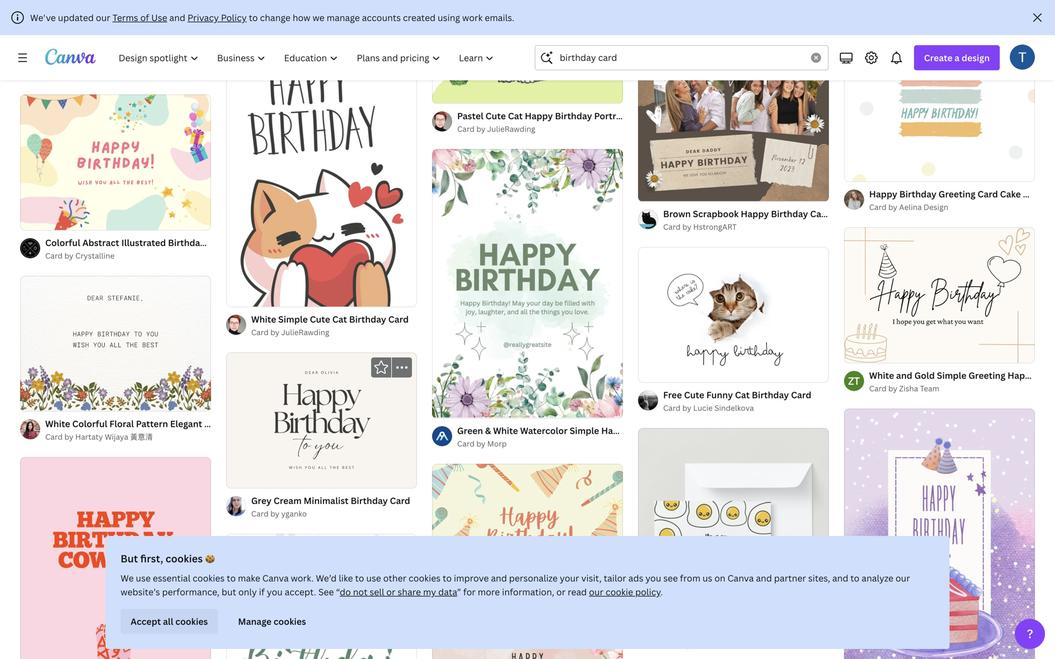 Task type: vqa. For each thing, say whether or not it's contained in the screenshot.


Task type: describe. For each thing, give the bounding box(es) containing it.
card by crystalline link
[[45, 250, 211, 262]]

privacy
[[188, 12, 219, 24]]

using
[[438, 12, 460, 24]]

we've updated our terms of use and privacy policy to change how we manage accounts created using work emails.
[[30, 12, 515, 24]]

cultive
[[694, 640, 724, 651]]

birthday inside grey cream minimalist birthday card card by yganko
[[351, 495, 388, 507]]

manage cookies button
[[228, 610, 316, 635]]

white for white simple cute cat birthday card
[[251, 314, 276, 326]]

by inside grey cream minimalist birthday card card by yganko
[[271, 509, 280, 519]]

create
[[925, 52, 953, 64]]

hartaty
[[75, 432, 103, 443]]

1 use from the left
[[136, 573, 151, 585]]

portrait
[[595, 110, 628, 122]]

do
[[340, 587, 351, 599]]

and up do not sell or share my data " for more information, or read our cookie policy .
[[491, 573, 507, 585]]

white colorful floral pattern elegant birthday card link
[[45, 417, 264, 431]]

and left partner
[[757, 573, 773, 585]]

happy inside happy birthday greeting card cake cute mi card by aelina design
[[870, 188, 898, 200]]

green & white simple happy birthday card image
[[226, 535, 417, 660]]

birthday inside colorful abstract illustrated birthday card card by crystalline
[[168, 237, 205, 249]]

colorful inside white colorful floral pattern elegant birthday card card by hartaty wijaya 黃意清
[[72, 418, 107, 430]]

colorful abstract illustrated birthday card link
[[45, 236, 228, 250]]

and inside white and gold simple greeting happy birth card by zisha team
[[897, 370, 913, 382]]

sites,
[[809, 573, 831, 585]]

card by hstrongart link
[[664, 221, 830, 233]]

by inside white and gold simple greeting happy birth card by zisha team
[[889, 384, 898, 394]]

we use essential cookies to make canva work. we'd like to use other cookies to improve and personalize your visit, tailor ads you see from us on canva and partner sites, and to analyze our website's performance, but only if you accept. see "
[[121, 573, 911, 599]]

cat inside pastel cute cat happy birthday portrait card card by julierawding
[[508, 110, 523, 122]]

grey
[[251, 495, 272, 507]]

white simple cute cat birthday card card by julierawding
[[251, 314, 409, 338]]

we
[[121, 573, 134, 585]]

birthday inside white colorful floral pattern elegant birthday card card by hartaty wijaya 黃意清
[[204, 418, 242, 430]]

"
[[458, 587, 461, 599]]

but first, cookies 🍪 dialog
[[106, 537, 950, 650]]

greeting inside happy birthday greeting card cake cute mi card by aelina design
[[939, 188, 976, 200]]

lucie
[[694, 403, 713, 414]]

cute inside free cute funny cat birthday card card by lucie sindelkova
[[685, 389, 705, 401]]

birthday inside green & white watercolor simple happy birthday card card by morp
[[632, 425, 669, 437]]

pattern
[[136, 418, 168, 430]]

read
[[568, 587, 587, 599]]

red and pink western cowgirl happy birthday card image
[[20, 458, 211, 660]]

of
[[140, 12, 149, 24]]

zisha
[[900, 384, 919, 394]]

cute inside happy birthday greeting card cake cute mi card by aelina design
[[1024, 188, 1044, 200]]

by inside free cute funny cat birthday card card by lucie sindelkova
[[683, 403, 692, 414]]

first,
[[140, 552, 163, 566]]

how
[[293, 12, 311, 24]]

pink pastel colorful watercolor female flowers happy birthday card link
[[45, 54, 339, 68]]

cream
[[274, 495, 302, 507]]

for
[[464, 587, 476, 599]]

to left analyze
[[851, 573, 860, 585]]

personalize
[[510, 573, 558, 585]]

performance,
[[162, 587, 220, 599]]

card by yganko link
[[251, 508, 411, 521]]

colorful abstract illustrated birthday card card by crystalline
[[45, 237, 228, 261]]

more
[[478, 587, 500, 599]]

manage
[[238, 616, 272, 628]]

create a design button
[[915, 45, 1001, 70]]

like
[[339, 573, 353, 585]]

illustrated
[[121, 237, 166, 249]]

design
[[962, 52, 991, 64]]

scrapbook
[[693, 208, 739, 220]]

flowers
[[214, 55, 247, 67]]

and right use
[[169, 12, 186, 24]]

greeting inside white and gold simple greeting happy birth card by zisha team
[[969, 370, 1006, 382]]

cat for free cute funny cat birthday card
[[736, 389, 750, 401]]

simple inside green & white watercolor simple happy birthday card card by morp
[[570, 425, 600, 437]]

by inside colorful abstract illustrated birthday card card by crystalline
[[64, 251, 74, 261]]

create a design
[[925, 52, 991, 64]]

colorful inside colorful abstract illustrated birthday card card by crystalline
[[45, 237, 80, 249]]

website's
[[121, 587, 160, 599]]

manage
[[327, 12, 360, 24]]

share
[[398, 587, 421, 599]]

grey cream minimalist birthday card image
[[226, 353, 417, 489]]

my
[[423, 587, 436, 599]]

other
[[384, 573, 407, 585]]

zisha team image
[[845, 371, 865, 391]]

simple inside white simple cute cat birthday card card by julierawding
[[278, 314, 308, 326]]

card inside white and gold simple greeting happy birth card by zisha team
[[870, 384, 887, 394]]

white for white and gold simple greeting happy birth
[[870, 370, 895, 382]]

mi
[[1046, 188, 1056, 200]]

accept
[[131, 616, 161, 628]]

white for white colorful floral pattern elegant birthday card
[[45, 418, 70, 430]]

by inside pastel cute cat happy birthday portrait card card by julierawding
[[477, 124, 486, 134]]

to right like
[[355, 573, 364, 585]]

&
[[486, 425, 491, 437]]

card by roksolana fursa link
[[251, 13, 417, 26]]

sindelkova
[[715, 403, 755, 414]]

cat for white simple cute cat birthday card
[[333, 314, 347, 326]]

and right sites,
[[833, 573, 849, 585]]

do not sell or share my data link
[[340, 587, 458, 599]]

cookies down 🍪
[[193, 573, 225, 585]]

Search search field
[[560, 46, 804, 70]]

manage cookies
[[238, 616, 306, 628]]

pink red watercolor happy birthday card image
[[432, 646, 624, 660]]

all
[[163, 616, 173, 628]]

0 vertical spatial colorful
[[94, 55, 129, 67]]

by inside white colorful floral pattern elegant birthday card card by hartaty wijaya 黃意清
[[64, 432, 74, 443]]

black beige typography happy birthday card card by roksolana fursa
[[251, 0, 445, 25]]

pastel cute cat happy birthday portrait card image
[[432, 0, 624, 103]]

see
[[319, 587, 334, 599]]

change
[[260, 12, 291, 24]]

green
[[458, 425, 483, 437]]

your
[[560, 573, 580, 585]]

information,
[[502, 587, 555, 599]]

2 canva from the left
[[728, 573, 754, 585]]

0 vertical spatial pastel
[[66, 55, 92, 67]]

pink pastel colorful watercolor female flowers happy birthday card
[[45, 55, 339, 67]]

0 horizontal spatial our
[[96, 12, 110, 24]]

happy birthday greeting card cake cute mi card by aelina design
[[870, 188, 1056, 212]]

not
[[353, 587, 368, 599]]

sell
[[370, 587, 385, 599]]

simple inside white and gold simple greeting happy birth card by zisha team
[[938, 370, 967, 382]]

terms
[[113, 12, 138, 24]]



Task type: locate. For each thing, give the bounding box(es) containing it.
0 horizontal spatial card by julierawding link
[[251, 327, 409, 339]]

card by julierawding link for happy
[[458, 123, 624, 135]]

work.
[[291, 573, 314, 585]]

you up policy
[[646, 573, 662, 585]]

roksolana
[[282, 14, 319, 25]]

cute inside pastel cute cat happy birthday portrait card card by julierawding
[[486, 110, 506, 122]]

2 use from the left
[[367, 573, 381, 585]]

julierawding down white simple cute cat birthday card link
[[282, 328, 330, 338]]

1 or from the left
[[387, 587, 396, 599]]

0 vertical spatial cat
[[508, 110, 523, 122]]

to right policy on the left
[[249, 12, 258, 24]]

or right sell
[[387, 587, 396, 599]]

1 horizontal spatial watercolor
[[521, 425, 568, 437]]

canva
[[263, 573, 289, 585], [728, 573, 754, 585]]

card by cultive creative
[[664, 640, 762, 651]]

1 canva from the left
[[263, 573, 289, 585]]

2 horizontal spatial simple
[[938, 370, 967, 382]]

colorful up crystalline
[[45, 237, 80, 249]]

canva right on
[[728, 573, 754, 585]]

julierawding inside white simple cute cat birthday card card by julierawding
[[282, 328, 330, 338]]

1 horizontal spatial canva
[[728, 573, 754, 585]]

0 horizontal spatial canva
[[263, 573, 289, 585]]

2 vertical spatial cat
[[736, 389, 750, 401]]

watercolor left female
[[131, 55, 179, 67]]

you right if
[[267, 587, 283, 599]]

by inside white simple cute cat birthday card card by julierawding
[[271, 328, 280, 338]]

1 horizontal spatial our
[[589, 587, 604, 599]]

1 vertical spatial our
[[896, 573, 911, 585]]

our left terms
[[96, 12, 110, 24]]

white and gold simple greeting happy birthday card image
[[845, 227, 1036, 363]]

by inside happy birthday greeting card cake cute mi card by aelina design
[[889, 202, 898, 212]]

watercolor up "card by morp" link
[[521, 425, 568, 437]]

data
[[439, 587, 458, 599]]

policy
[[636, 587, 661, 599]]

1 vertical spatial card by julierawding link
[[251, 327, 409, 339]]

yganko
[[282, 509, 307, 519]]

happy birthday greeting card cake cute minimalist white pastel template image
[[845, 0, 1036, 182]]

cute
[[486, 110, 506, 122], [1024, 188, 1044, 200], [310, 314, 330, 326], [685, 389, 705, 401]]

but
[[222, 587, 236, 599]]

0 horizontal spatial you
[[267, 587, 283, 599]]

cookie
[[606, 587, 634, 599]]

from
[[681, 573, 701, 585]]

2 or from the left
[[557, 587, 566, 599]]

pink
[[45, 55, 64, 67]]

0 horizontal spatial watercolor
[[131, 55, 179, 67]]

1 horizontal spatial or
[[557, 587, 566, 599]]

2 vertical spatial simple
[[570, 425, 600, 437]]

by inside brown scrapbook happy birthday card card by hstrongart
[[683, 222, 692, 232]]

cookies up essential
[[166, 552, 203, 566]]

fursa
[[320, 14, 340, 25]]

happy inside pastel cute cat happy birthday portrait card card by julierawding
[[525, 110, 553, 122]]

0 vertical spatial simple
[[278, 314, 308, 326]]

card by julierawding link for cat
[[251, 327, 409, 339]]

0 horizontal spatial use
[[136, 573, 151, 585]]

zt link
[[845, 371, 865, 391]]

by inside green & white watercolor simple happy birthday card card by morp
[[477, 439, 486, 449]]

top level navigation element
[[111, 45, 505, 70]]

0 vertical spatial you
[[646, 573, 662, 585]]

watercolor for female
[[131, 55, 179, 67]]

1 horizontal spatial card by julierawding link
[[458, 123, 624, 135]]

colorful abstract illustrated birthday card image
[[20, 95, 211, 230]]

0 horizontal spatial pastel
[[66, 55, 92, 67]]

colorful down pink pastel colorful watercolor female flowers happy birthday card image
[[94, 55, 129, 67]]

our down "visit,"
[[589, 587, 604, 599]]

0 horizontal spatial simple
[[278, 314, 308, 326]]

2 vertical spatial colorful
[[72, 418, 107, 430]]

julierawding inside pastel cute cat happy birthday portrait card card by julierawding
[[488, 124, 536, 134]]

pastel cute cat happy birthday portrait card link
[[458, 109, 650, 123]]

use up sell
[[367, 573, 381, 585]]

watercolor inside green & white watercolor simple happy birthday card card by morp
[[521, 425, 568, 437]]

white colorful floral pattern elegant birthday card card by hartaty wijaya 黃意清
[[45, 418, 264, 443]]

cookies down accept.
[[274, 616, 306, 628]]

birthday inside black beige typography happy birthday card card by roksolana fursa
[[385, 0, 423, 12]]

ads
[[629, 573, 644, 585]]

canva up if
[[263, 573, 289, 585]]

use
[[151, 12, 167, 24]]

to up but
[[227, 573, 236, 585]]

only
[[239, 587, 257, 599]]

you
[[646, 573, 662, 585], [267, 587, 283, 599]]

white simple cute cat birthday card link
[[251, 313, 409, 327]]

partner
[[775, 573, 807, 585]]

to up the data
[[443, 573, 452, 585]]

on
[[715, 573, 726, 585]]

zisha team element
[[845, 371, 865, 391]]

cute inside white simple cute cat birthday card card by julierawding
[[310, 314, 330, 326]]

pastel
[[66, 55, 92, 67], [458, 110, 484, 122]]

黃意清
[[130, 432, 153, 443]]

1 vertical spatial watercolor
[[521, 425, 568, 437]]

crystalline
[[75, 251, 115, 261]]

but first, cookies 🍪
[[121, 552, 215, 566]]

card by lucie sindelkova link
[[664, 402, 812, 415]]

cookies up the my
[[409, 573, 441, 585]]

0 horizontal spatial cat
[[333, 314, 347, 326]]

tara schultz image
[[1011, 44, 1036, 70]]

free cute funny cat birthday card card by lucie sindelkova
[[664, 389, 812, 414]]

1 vertical spatial pastel
[[458, 110, 484, 122]]

2 horizontal spatial our
[[896, 573, 911, 585]]

1 horizontal spatial pastel
[[458, 110, 484, 122]]

female
[[181, 55, 212, 67]]

created
[[403, 12, 436, 24]]

birthday inside free cute funny cat birthday card card by lucie sindelkova
[[752, 389, 790, 401]]

happy birthday greeting card cake cute mi link
[[870, 187, 1056, 201]]

0 vertical spatial julierawding
[[488, 124, 536, 134]]

2 vertical spatial our
[[589, 587, 604, 599]]

0 vertical spatial our
[[96, 12, 110, 24]]

greeting up card by aelina design link
[[939, 188, 976, 200]]

beige
[[277, 0, 301, 12]]

cookies inside manage cookies 'button'
[[274, 616, 306, 628]]

1 horizontal spatial use
[[367, 573, 381, 585]]

birth
[[1039, 370, 1056, 382]]

pink pastel colorful watercolor female flowers happy birthday card image
[[20, 0, 211, 49]]

happy inside white and gold simple greeting happy birth card by zisha team
[[1008, 370, 1037, 382]]

birthday inside happy birthday greeting card cake cute mi card by aelina design
[[900, 188, 937, 200]]

brown
[[664, 208, 691, 220]]

1 horizontal spatial cat
[[508, 110, 523, 122]]

grey cream minimalist birthday card card by yganko
[[251, 495, 411, 519]]

hstrongart
[[694, 222, 737, 232]]

birthday inside white simple cute cat birthday card card by julierawding
[[349, 314, 387, 326]]

1 vertical spatial julierawding
[[282, 328, 330, 338]]

a
[[955, 52, 960, 64]]

1 horizontal spatial julierawding
[[488, 124, 536, 134]]

our right analyze
[[896, 573, 911, 585]]

birthday inside pastel cute cat happy birthday portrait card card by julierawding
[[555, 110, 593, 122]]

julierawding down pastel cute cat happy birthday portrait card link
[[488, 124, 536, 134]]

1 vertical spatial colorful
[[45, 237, 80, 249]]

happy inside brown scrapbook happy birthday card card by hstrongart
[[741, 208, 769, 220]]

but
[[121, 552, 138, 566]]

watercolor for simple
[[521, 425, 568, 437]]

morp
[[488, 439, 507, 449]]

funny have an eggcellent birthday card image
[[639, 429, 830, 620]]

by
[[271, 14, 280, 25], [477, 124, 486, 134], [889, 202, 898, 212], [683, 222, 692, 232], [64, 251, 74, 261], [271, 328, 280, 338], [889, 384, 898, 394], [683, 403, 692, 414], [64, 432, 74, 443], [477, 439, 486, 449], [271, 509, 280, 519], [683, 640, 692, 651]]

our cookie policy link
[[589, 587, 661, 599]]

white inside white simple cute cat birthday card card by julierawding
[[251, 314, 276, 326]]

green & white watercolor simple happy birthday card link
[[458, 424, 692, 438]]

terms of use link
[[113, 12, 167, 24]]

yellow and orange party blower and hat cute & quirky illustrations general birthday greeting card image
[[432, 464, 624, 600]]

we
[[313, 12, 325, 24]]

use up website's
[[136, 573, 151, 585]]

or down your
[[557, 587, 566, 599]]

green & white watercolor simple happy birthday card image
[[432, 149, 624, 418]]

grey cream minimalist birthday card link
[[251, 494, 411, 508]]

free cute funny cat birthday card image
[[639, 247, 830, 383]]

1 vertical spatial greeting
[[969, 370, 1006, 382]]

0 vertical spatial card by julierawding link
[[458, 123, 624, 135]]

cookies inside accept all cookies button
[[176, 616, 208, 628]]

or
[[387, 587, 396, 599], [557, 587, 566, 599]]

1 vertical spatial cat
[[333, 314, 347, 326]]

brown scrapbook happy birthday card card by hstrongart
[[664, 208, 831, 232]]

white
[[251, 314, 276, 326], [870, 370, 895, 382], [45, 418, 70, 430], [494, 425, 518, 437]]

happy inside green & white watercolor simple happy birthday card card by morp
[[602, 425, 630, 437]]

white inside green & white watercolor simple happy birthday card card by morp
[[494, 425, 518, 437]]

wijaya
[[105, 432, 128, 443]]

0 vertical spatial watercolor
[[131, 55, 179, 67]]

cat inside white simple cute cat birthday card card by julierawding
[[333, 314, 347, 326]]

1 vertical spatial you
[[267, 587, 283, 599]]

abstract
[[82, 237, 119, 249]]

cookies
[[166, 552, 203, 566], [193, 573, 225, 585], [409, 573, 441, 585], [176, 616, 208, 628], [274, 616, 306, 628]]

tailor
[[604, 573, 627, 585]]

minimalist
[[304, 495, 349, 507]]

updated
[[58, 12, 94, 24]]

by inside black beige typography happy birthday card card by roksolana fursa
[[271, 14, 280, 25]]

design
[[924, 202, 949, 212]]

card by julierawding link
[[458, 123, 624, 135], [251, 327, 409, 339]]

gold
[[915, 370, 936, 382]]

see
[[664, 573, 678, 585]]

floral
[[110, 418, 134, 430]]

0 horizontal spatial julierawding
[[282, 328, 330, 338]]

our inside we use essential cookies to make canva work. we'd like to use other cookies to improve and personalize your visit, tailor ads you see from us on canva and partner sites, and to analyze our website's performance, but only if you accept. see "
[[896, 573, 911, 585]]

brown scrapbook happy birthday card link
[[664, 207, 831, 221]]

privacy policy link
[[188, 12, 247, 24]]

white inside white and gold simple greeting happy birth card by zisha team
[[870, 370, 895, 382]]

elegant
[[170, 418, 202, 430]]

white and gold simple greeting happy birth link
[[870, 369, 1056, 383]]

birthday inside pink pastel colorful watercolor female flowers happy birthday card link
[[280, 55, 317, 67]]

green & white watercolor simple happy birthday card card by morp
[[458, 425, 692, 449]]

happy inside black beige typography happy birthday card card by roksolana fursa
[[355, 0, 383, 12]]

0 vertical spatial greeting
[[939, 188, 976, 200]]

None search field
[[535, 45, 829, 70]]

1 horizontal spatial simple
[[570, 425, 600, 437]]

white colorful floral pattern elegant birthday card image
[[20, 276, 211, 412]]

greeting up the card by zisha team link
[[969, 370, 1006, 382]]

white simple cute cat birthday card image
[[226, 40, 417, 307]]

brown scrapbook happy birthday card image
[[639, 48, 830, 201]]

2 horizontal spatial cat
[[736, 389, 750, 401]]

free
[[664, 389, 683, 401]]

cat
[[508, 110, 523, 122], [333, 314, 347, 326], [736, 389, 750, 401]]

black beige typography happy birthday card link
[[251, 0, 445, 13]]

0 horizontal spatial or
[[387, 587, 396, 599]]

if
[[259, 587, 265, 599]]

colorful up hartaty
[[72, 418, 107, 430]]

simple
[[278, 314, 308, 326], [938, 370, 967, 382], [570, 425, 600, 437]]

and up zisha
[[897, 370, 913, 382]]

1 horizontal spatial you
[[646, 573, 662, 585]]

accept all cookies button
[[121, 610, 218, 635]]

pastel inside pastel cute cat happy birthday portrait card card by julierawding
[[458, 110, 484, 122]]

improve
[[454, 573, 489, 585]]

purple watercolor cute happy birthday card portrait image
[[845, 409, 1036, 660]]

cookies right "all"
[[176, 616, 208, 628]]

🍪
[[205, 552, 215, 566]]

cat inside free cute funny cat birthday card card by lucie sindelkova
[[736, 389, 750, 401]]

free cute funny cat birthday card link
[[664, 389, 812, 402]]

white inside white colorful floral pattern elegant birthday card card by hartaty wijaya 黃意清
[[45, 418, 70, 430]]

cake
[[1001, 188, 1022, 200]]

1 vertical spatial simple
[[938, 370, 967, 382]]

accept all cookies
[[131, 616, 208, 628]]

birthday inside brown scrapbook happy birthday card card by hstrongart
[[772, 208, 809, 220]]

black
[[251, 0, 275, 12]]



